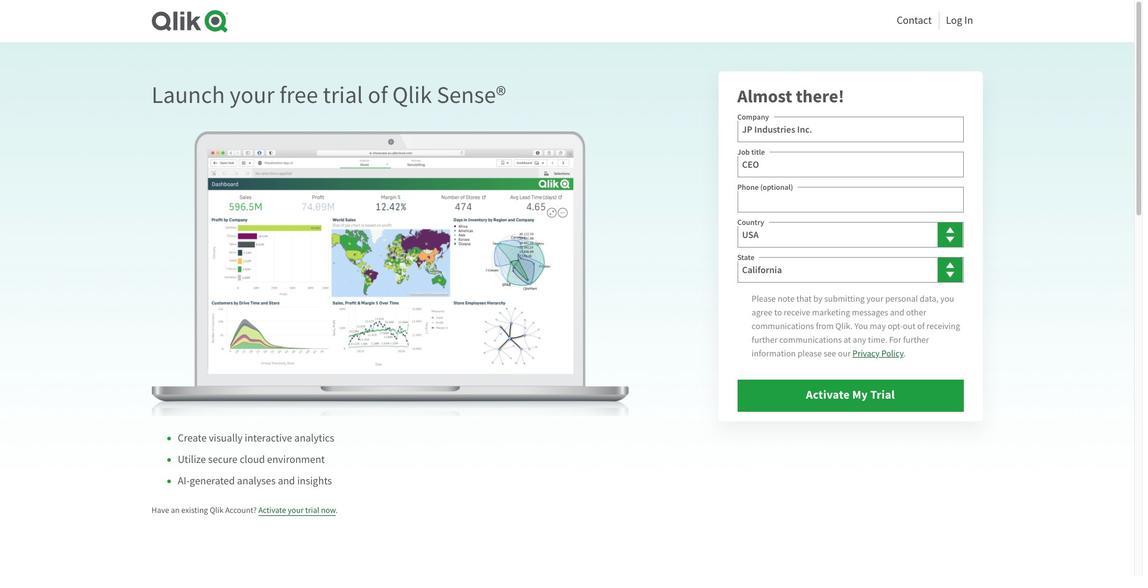 Task type: locate. For each thing, give the bounding box(es) containing it.
your left free on the top left of page
[[230, 80, 275, 110]]

please
[[752, 293, 776, 305]]

cloud
[[240, 453, 265, 467]]

privacy
[[853, 348, 880, 360]]

qlik right existing
[[210, 505, 224, 516]]

2 horizontal spatial your
[[867, 293, 884, 305]]

existing
[[181, 505, 208, 516]]

.
[[904, 348, 906, 360], [336, 505, 338, 516]]

0 horizontal spatial .
[[336, 505, 338, 516]]

an
[[171, 505, 180, 516]]

further down out
[[904, 334, 930, 346]]

opt-
[[888, 321, 903, 332]]

qlik.
[[836, 321, 853, 332]]

(optional)
[[761, 182, 794, 192]]

have an existing qlik account? activate your trial now .
[[152, 505, 338, 516]]

sense®
[[437, 80, 506, 110]]

0 vertical spatial trial
[[323, 80, 363, 110]]

utilize secure cloud environment
[[178, 453, 325, 467]]

and down environment
[[278, 475, 295, 489]]

0 horizontal spatial and
[[278, 475, 295, 489]]

1 vertical spatial of
[[918, 321, 925, 332]]

ai-generated analyses and insights
[[178, 475, 332, 489]]

1 vertical spatial your
[[867, 293, 884, 305]]

information
[[752, 348, 796, 360]]

qlik left sense® on the left top
[[393, 80, 432, 110]]

qlik
[[393, 80, 432, 110], [210, 505, 224, 516]]

2 further from the left
[[904, 334, 930, 346]]

further
[[752, 334, 778, 346], [904, 334, 930, 346]]

trial left now
[[305, 505, 320, 516]]

launch your free trial of qlik sense®
[[152, 80, 506, 110]]

1 horizontal spatial .
[[904, 348, 906, 360]]

that
[[797, 293, 812, 305]]

0 horizontal spatial your
[[230, 80, 275, 110]]

submitting
[[825, 293, 865, 305]]

0 horizontal spatial of
[[368, 80, 388, 110]]

your
[[230, 80, 275, 110], [867, 293, 884, 305], [288, 505, 304, 516]]

1 horizontal spatial qlik
[[393, 80, 432, 110]]

personal
[[886, 293, 919, 305]]

communications
[[752, 321, 815, 332], [780, 334, 842, 346]]

you
[[941, 293, 955, 305]]

almost
[[738, 85, 793, 108]]

receiving
[[927, 321, 961, 332]]

may
[[870, 321, 886, 332]]

your up messages
[[867, 293, 884, 305]]

messages
[[853, 307, 889, 319]]

None submit
[[738, 380, 964, 412]]

communications up please
[[780, 334, 842, 346]]

by
[[814, 293, 823, 305]]

policy
[[882, 348, 904, 360]]

launch
[[152, 80, 225, 110]]

trial
[[323, 80, 363, 110], [305, 505, 320, 516]]

job title
[[738, 147, 765, 157]]

of
[[368, 80, 388, 110], [918, 321, 925, 332]]

2 vertical spatial your
[[288, 505, 304, 516]]

environment
[[267, 453, 325, 467]]

0 vertical spatial qlik
[[393, 80, 432, 110]]

1 vertical spatial and
[[278, 475, 295, 489]]

1 horizontal spatial and
[[891, 307, 905, 319]]

privacy policy .
[[853, 348, 906, 360]]

please note that by submitting your personal data, you agree to receive marketing messages and other communications from qlik. you may opt-out of receiving further communications at any time. for further information please see our
[[752, 293, 961, 360]]

out
[[903, 321, 916, 332]]

and inside 'please note that by submitting your personal data, you agree to receive marketing messages and other communications from qlik. you may opt-out of receiving further communications at any time. for further information please see our'
[[891, 307, 905, 319]]

0 horizontal spatial further
[[752, 334, 778, 346]]

further up information
[[752, 334, 778, 346]]

job
[[738, 147, 750, 157]]

secure
[[208, 453, 238, 467]]

note
[[778, 293, 795, 305]]

1 vertical spatial trial
[[305, 505, 320, 516]]

Job title text field
[[738, 152, 964, 178]]

0 vertical spatial .
[[904, 348, 906, 360]]

utilize
[[178, 453, 206, 467]]

0 horizontal spatial qlik
[[210, 505, 224, 516]]

phone
[[738, 182, 759, 192]]

and
[[891, 307, 905, 319], [278, 475, 295, 489]]

please
[[798, 348, 822, 360]]

analyses
[[237, 475, 276, 489]]

at
[[844, 334, 852, 346]]

and up opt-
[[891, 307, 905, 319]]

visually
[[209, 432, 243, 446]]

Company text field
[[738, 117, 964, 142]]

0 vertical spatial and
[[891, 307, 905, 319]]

1 horizontal spatial your
[[288, 505, 304, 516]]

now
[[321, 505, 336, 516]]

activate
[[259, 505, 286, 516]]

your right activate
[[288, 505, 304, 516]]

log
[[947, 14, 963, 27]]

1 vertical spatial communications
[[780, 334, 842, 346]]

trial right free on the top left of page
[[323, 80, 363, 110]]

title
[[752, 147, 765, 157]]

0 vertical spatial of
[[368, 80, 388, 110]]

communications down to
[[752, 321, 815, 332]]

create
[[178, 432, 207, 446]]

1 further from the left
[[752, 334, 778, 346]]

you
[[855, 321, 869, 332]]

0 vertical spatial communications
[[752, 321, 815, 332]]

0 horizontal spatial trial
[[305, 505, 320, 516]]

of inside 'please note that by submitting your personal data, you agree to receive marketing messages and other communications from qlik. you may opt-out of receiving further communications at any time. for further information please see our'
[[918, 321, 925, 332]]

company
[[738, 112, 769, 122]]

1 horizontal spatial of
[[918, 321, 925, 332]]

1 horizontal spatial further
[[904, 334, 930, 346]]

analytics
[[294, 432, 335, 446]]



Task type: vqa. For each thing, say whether or not it's contained in the screenshot.
Job title Text Field
yes



Task type: describe. For each thing, give the bounding box(es) containing it.
agree
[[752, 307, 773, 319]]

free
[[280, 80, 318, 110]]

our
[[839, 348, 851, 360]]

1 vertical spatial .
[[336, 505, 338, 516]]

create visually interactive analytics
[[178, 432, 335, 446]]

receive
[[784, 307, 811, 319]]

go to the home page. image
[[152, 10, 228, 33]]

any
[[853, 334, 867, 346]]

log in
[[947, 14, 974, 27]]

data,
[[920, 293, 939, 305]]

insights
[[297, 475, 332, 489]]

time.
[[869, 334, 888, 346]]

contact link
[[897, 11, 932, 30]]

log in link
[[947, 11, 974, 30]]

account?
[[225, 505, 257, 516]]

see
[[824, 348, 837, 360]]

marketing
[[813, 307, 851, 319]]

have
[[152, 505, 169, 516]]

contact
[[897, 14, 932, 27]]

generated
[[190, 475, 235, 489]]

other
[[907, 307, 927, 319]]

country
[[738, 217, 765, 228]]

state
[[738, 253, 755, 263]]

to
[[775, 307, 783, 319]]

interactive
[[245, 432, 292, 446]]

phone (optional)
[[738, 182, 794, 192]]

activate your trial now link
[[259, 505, 336, 517]]

1 horizontal spatial trial
[[323, 80, 363, 110]]

Phone (optional) text field
[[738, 187, 964, 213]]

from
[[816, 321, 834, 332]]

ai-
[[178, 475, 190, 489]]

your inside 'please note that by submitting your personal data, you agree to receive marketing messages and other communications from qlik. you may opt-out of receiving further communications at any time. for further information please see our'
[[867, 293, 884, 305]]

0 vertical spatial your
[[230, 80, 275, 110]]

almost there!
[[738, 85, 845, 108]]

privacy policy link
[[853, 348, 904, 360]]

1 vertical spatial qlik
[[210, 505, 224, 516]]

there!
[[796, 85, 845, 108]]

in
[[965, 14, 974, 27]]

for
[[890, 334, 902, 346]]



